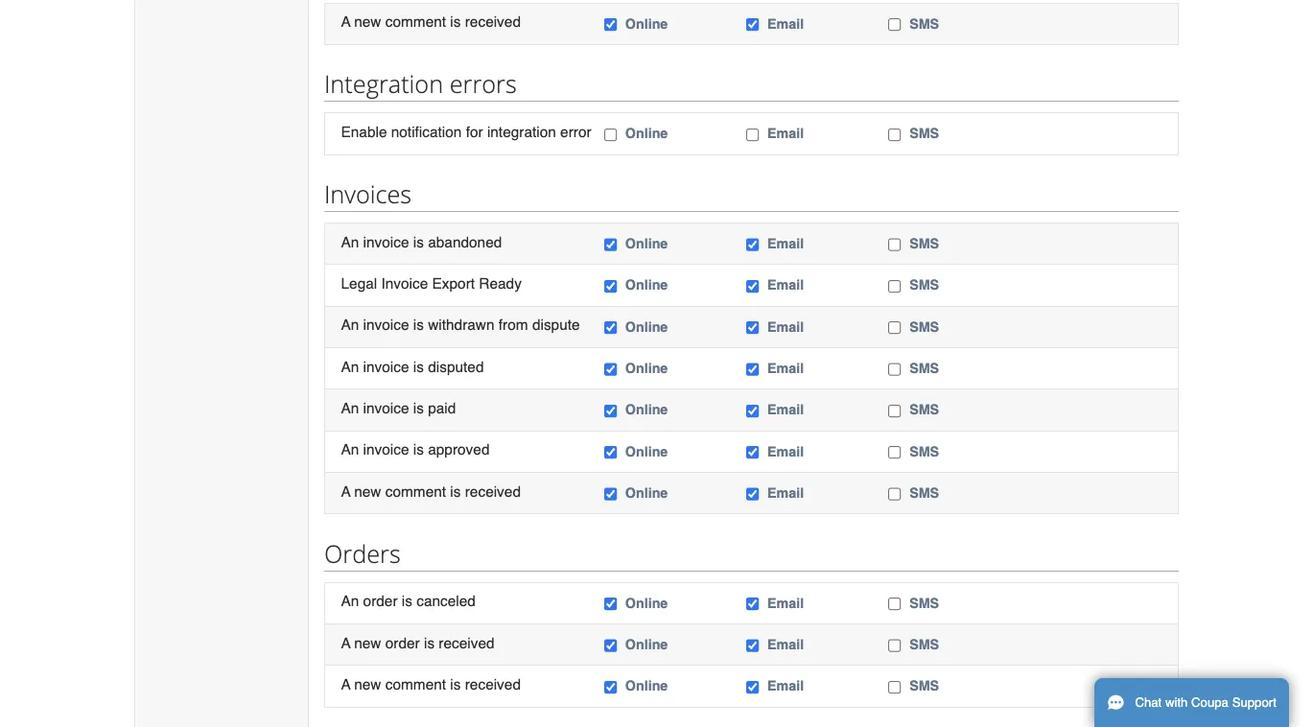 Task type: vqa. For each thing, say whether or not it's contained in the screenshot.
is
yes



Task type: locate. For each thing, give the bounding box(es) containing it.
a up integration
[[310, 13, 319, 28]]

is up errors
[[409, 13, 419, 28]]

1 vertical spatial comment
[[350, 439, 406, 455]]

new down an order is canceled
[[322, 577, 347, 593]]

a new comment is received
[[310, 13, 473, 28], [310, 439, 473, 455], [310, 615, 473, 631]]

3 email from the top
[[698, 579, 731, 593]]

a up orders
[[310, 439, 319, 455]]

a new comment is received up integration errors
[[310, 13, 473, 28]]

4 invoice from the top
[[330, 364, 372, 379]]

an invoice is disputed
[[310, 326, 440, 342]]

invoice down an invoice is paid at the bottom
[[330, 402, 372, 417]]

is up legal invoice export ready
[[376, 213, 385, 228]]

4 online from the top
[[568, 252, 607, 266]]

an down an invoice is disputed
[[310, 364, 326, 379]]

3 sms from the top
[[827, 579, 854, 593]]

invoice
[[347, 250, 389, 266]]

is down canceled
[[385, 577, 395, 593]]

a down an order is canceled
[[310, 577, 319, 593]]

sms for a new comment is received
[[827, 617, 854, 631]]

0 vertical spatial order
[[330, 539, 362, 555]]

6 an from the top
[[310, 539, 326, 555]]

2 vertical spatial a new comment is received
[[310, 615, 473, 631]]

is left paid
[[376, 364, 385, 379]]

abandoned
[[389, 213, 456, 228]]

3 online from the top
[[568, 215, 607, 228]]

8 online from the top
[[568, 403, 607, 417]]

error
[[509, 113, 538, 128]]

invoice for approved
[[330, 402, 372, 417]]

6 online from the top
[[568, 328, 607, 342]]

2 an from the top
[[310, 288, 326, 304]]

new
[[322, 13, 347, 28], [322, 439, 347, 455], [322, 577, 347, 593], [322, 615, 347, 631]]

1 email from the top
[[698, 215, 731, 228]]

legal invoice export ready
[[310, 250, 474, 266]]

received down a new order is received
[[423, 615, 473, 631]]

2 online from the top
[[568, 114, 607, 128]]

4 email from the top
[[698, 617, 731, 631]]

1 sms from the top
[[827, 215, 854, 228]]

export
[[393, 250, 432, 266]]

approved
[[389, 402, 445, 417]]

order
[[330, 539, 362, 555], [350, 577, 382, 593]]

1 an from the top
[[310, 213, 326, 228]]

a new order is received
[[310, 577, 450, 593]]

comment
[[350, 13, 406, 28], [350, 439, 406, 455], [350, 615, 406, 631]]

comment down an invoice is approved
[[350, 439, 406, 455]]

received
[[423, 13, 473, 28], [423, 439, 473, 455], [399, 577, 450, 593], [423, 615, 473, 631]]

invoice up invoice
[[330, 213, 372, 228]]

an up an invoice is paid at the bottom
[[310, 326, 326, 342]]

5 an from the top
[[310, 402, 326, 417]]

1 new from the top
[[322, 13, 347, 28]]

a new comment is received down a new order is received
[[310, 615, 473, 631]]

integration errors
[[295, 61, 470, 91]]

for
[[423, 113, 439, 128]]

invoice down invoice
[[330, 288, 372, 304]]

paid
[[389, 364, 415, 379]]

3 an from the top
[[310, 326, 326, 342]]

invoice for withdrawn
[[330, 288, 372, 304]]

email for a new comment is received
[[698, 617, 731, 631]]

2 sms from the top
[[827, 252, 854, 266]]

comment up integration errors
[[350, 13, 406, 28]]

1 vertical spatial order
[[350, 577, 382, 593]]

2 vertical spatial comment
[[350, 615, 406, 631]]

order down an order is canceled
[[350, 577, 382, 593]]

sms
[[827, 215, 854, 228], [827, 252, 854, 266], [827, 579, 854, 593], [827, 617, 854, 631]]

errors
[[409, 61, 470, 91]]

email for legal invoice export ready
[[698, 252, 731, 266]]

4 new from the top
[[322, 615, 347, 631]]

3 new from the top
[[322, 577, 347, 593]]

5 online from the top
[[568, 290, 607, 304]]

invoice
[[330, 213, 372, 228], [330, 288, 372, 304], [330, 326, 372, 342], [330, 364, 372, 379], [330, 402, 372, 417]]

order down orders
[[330, 539, 362, 555]]

2 invoice from the top
[[330, 288, 372, 304]]

is down approved
[[409, 439, 419, 455]]

an up legal
[[310, 213, 326, 228]]

sms for a new order is received
[[827, 579, 854, 593]]

invoice down an invoice is disputed
[[330, 364, 372, 379]]

9 online from the top
[[568, 441, 607, 455]]

None checkbox
[[808, 17, 820, 29], [549, 117, 562, 129], [808, 217, 820, 229], [549, 254, 562, 267], [678, 254, 691, 267], [808, 443, 820, 456], [678, 581, 691, 594], [808, 581, 820, 594], [549, 619, 562, 631], [678, 619, 691, 631], [808, 619, 820, 631], [808, 17, 820, 29], [549, 117, 562, 129], [808, 217, 820, 229], [549, 254, 562, 267], [678, 254, 691, 267], [808, 443, 820, 456], [678, 581, 691, 594], [808, 581, 820, 594], [549, 619, 562, 631], [678, 619, 691, 631], [808, 619, 820, 631]]

new down a new order is received
[[322, 615, 347, 631]]

3 a from the top
[[310, 577, 319, 593]]

an down orders
[[310, 539, 326, 555]]

invoice up an invoice is paid at the bottom
[[330, 326, 372, 342]]

5 invoice from the top
[[330, 402, 372, 417]]

None checkbox
[[808, 117, 820, 129], [549, 217, 562, 229], [678, 217, 691, 229], [808, 254, 820, 267], [549, 330, 562, 342], [808, 368, 820, 380], [808, 406, 820, 418], [549, 581, 562, 594], [808, 117, 820, 129], [549, 217, 562, 229], [678, 217, 691, 229], [808, 254, 820, 267], [549, 330, 562, 342], [808, 368, 820, 380], [808, 406, 820, 418], [549, 581, 562, 594]]

is down a new order is received
[[409, 615, 419, 631]]

from
[[453, 288, 480, 304]]

an down an invoice is paid at the bottom
[[310, 402, 326, 417]]

0 vertical spatial a new comment is received
[[310, 13, 473, 28]]

4 a from the top
[[310, 615, 319, 631]]

2 email from the top
[[698, 252, 731, 266]]

is
[[409, 13, 419, 28], [376, 213, 385, 228], [376, 288, 385, 304], [376, 326, 385, 342], [376, 364, 385, 379], [376, 402, 385, 417], [409, 439, 419, 455], [365, 539, 375, 555], [385, 577, 395, 593], [409, 615, 419, 631]]

sms for an invoice is abandoned
[[827, 215, 854, 228]]

0 vertical spatial comment
[[350, 13, 406, 28]]

3 invoice from the top
[[330, 326, 372, 342]]

1 comment from the top
[[350, 13, 406, 28]]

online
[[568, 14, 607, 28], [568, 114, 607, 128], [568, 215, 607, 228], [568, 252, 607, 266], [568, 290, 607, 304], [568, 328, 607, 342], [568, 366, 607, 380], [568, 403, 607, 417], [568, 441, 607, 455], [568, 579, 607, 593], [568, 617, 607, 631]]

canceled
[[379, 539, 432, 555]]

4 an from the top
[[310, 364, 326, 379]]

email
[[698, 215, 731, 228], [698, 252, 731, 266], [698, 579, 731, 593], [698, 617, 731, 631]]

new up integration
[[322, 13, 347, 28]]

4 sms from the top
[[827, 617, 854, 631]]

new up orders
[[322, 439, 347, 455]]

orders
[[295, 488, 364, 518]]

an
[[310, 213, 326, 228], [310, 288, 326, 304], [310, 326, 326, 342], [310, 364, 326, 379], [310, 402, 326, 417], [310, 539, 326, 555]]

a down a new order is received
[[310, 615, 319, 631]]

a
[[310, 13, 319, 28], [310, 439, 319, 455], [310, 577, 319, 593], [310, 615, 319, 631]]

an for an invoice is approved
[[310, 402, 326, 417]]

comment down a new order is received
[[350, 615, 406, 631]]

1 invoice from the top
[[330, 213, 372, 228]]

received down canceled
[[399, 577, 450, 593]]

1 vertical spatial a new comment is received
[[310, 439, 473, 455]]

an down legal
[[310, 288, 326, 304]]

2 comment from the top
[[350, 439, 406, 455]]

a new comment is received down an invoice is approved
[[310, 439, 473, 455]]

invoices
[[295, 161, 374, 191]]



Task type: describe. For each thing, give the bounding box(es) containing it.
email for a new order is received
[[698, 579, 731, 593]]

is left approved
[[376, 402, 385, 417]]

received down approved
[[423, 439, 473, 455]]

ready
[[435, 250, 474, 266]]

is up an invoice is disputed
[[376, 288, 385, 304]]

received up errors
[[423, 13, 473, 28]]

dispute
[[484, 288, 527, 304]]

3 a new comment is received from the top
[[310, 615, 473, 631]]

an invoice is paid
[[310, 364, 415, 379]]

an order is canceled
[[310, 539, 432, 555]]

an for an order is canceled
[[310, 539, 326, 555]]

an for an invoice is abandoned
[[310, 213, 326, 228]]

invoice for disputed
[[330, 326, 372, 342]]

an invoice is withdrawn from dispute
[[310, 288, 527, 304]]

is left canceled
[[365, 539, 375, 555]]

10 online from the top
[[568, 579, 607, 593]]

1 a new comment is received from the top
[[310, 13, 473, 28]]

enable
[[310, 113, 352, 128]]

2 a new comment is received from the top
[[310, 439, 473, 455]]

an for an invoice is withdrawn from dispute
[[310, 288, 326, 304]]

2 a from the top
[[310, 439, 319, 455]]

3 comment from the top
[[350, 615, 406, 631]]

is left disputed
[[376, 326, 385, 342]]

an for an invoice is paid
[[310, 364, 326, 379]]

enable notification for integration error
[[310, 113, 538, 128]]

legal
[[310, 250, 343, 266]]

an invoice is approved
[[310, 402, 445, 417]]

disputed
[[389, 326, 440, 342]]

withdrawn
[[389, 288, 450, 304]]

1 online from the top
[[568, 14, 607, 28]]

invoice for abandoned
[[330, 213, 372, 228]]

11 online from the top
[[568, 617, 607, 631]]

integration
[[295, 61, 403, 91]]

1 a from the top
[[310, 13, 319, 28]]

an invoice is abandoned
[[310, 213, 456, 228]]

notification
[[356, 113, 420, 128]]

2 new from the top
[[322, 439, 347, 455]]

invoice for paid
[[330, 364, 372, 379]]

integration
[[443, 113, 506, 128]]

an for an invoice is disputed
[[310, 326, 326, 342]]

email for an invoice is abandoned
[[698, 215, 731, 228]]

7 online from the top
[[568, 366, 607, 380]]

sms for legal invoice export ready
[[827, 252, 854, 266]]



